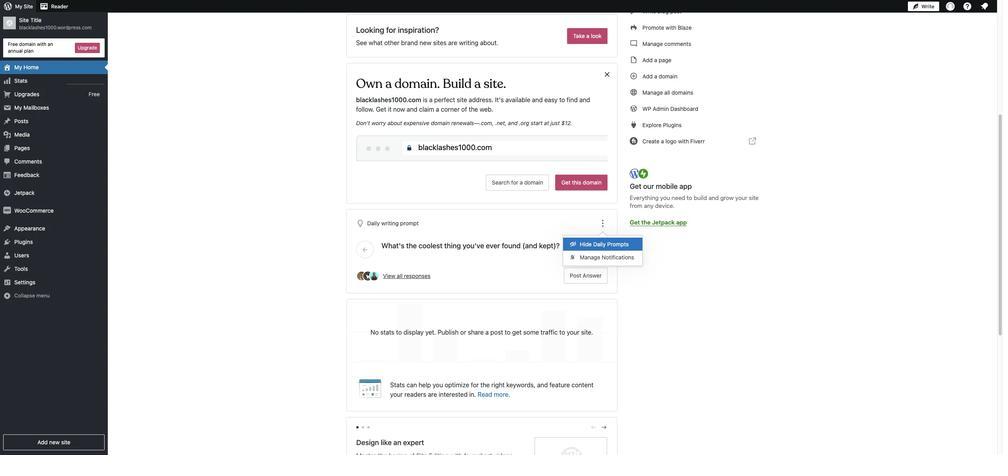 Task type: describe. For each thing, give the bounding box(es) containing it.
pages link
[[0, 141, 108, 155]]

tools link
[[0, 262, 108, 276]]

all for view
[[397, 273, 403, 279]]

jetpack link
[[0, 186, 108, 200]]

start
[[531, 120, 543, 126]]

answered users image
[[356, 271, 366, 282]]

perfect
[[434, 96, 455, 103]]

found
[[502, 242, 521, 250]]

like
[[381, 439, 392, 447]]

domain inside free domain with an annual plan
[[19, 41, 36, 47]]

reader link
[[36, 0, 71, 13]]

settings link
[[0, 276, 108, 289]]

get this domain
[[561, 179, 602, 186]]

take a look
[[573, 32, 602, 39]]

the inside is a perfect site address. it's available and easy to find and follow. get it now and claim a corner of the web.
[[469, 106, 478, 113]]

manage for manage all domains
[[643, 89, 663, 96]]

tooltip containing hide daily prompts
[[563, 232, 643, 267]]

worry
[[371, 120, 386, 126]]

prompt
[[400, 220, 419, 227]]

next image
[[601, 424, 608, 431]]

corner
[[441, 106, 460, 113]]

stats link
[[0, 74, 108, 87]]

.net,
[[495, 120, 507, 126]]

create a logo with fiverr
[[643, 138, 705, 144]]

img image for jetpack
[[3, 189, 11, 197]]

free for free domain with an annual plan
[[8, 41, 18, 47]]

0 horizontal spatial site
[[61, 439, 70, 446]]

looking for inspiration?
[[356, 25, 439, 34]]

view all responses
[[383, 273, 431, 279]]

with inside free domain with an annual plan
[[37, 41, 46, 47]]

search for a domain link
[[486, 175, 549, 191]]

the down from
[[641, 219, 651, 226]]

take
[[573, 32, 585, 39]]

keywords,
[[506, 382, 536, 389]]

get for our
[[630, 182, 642, 191]]

show previous prompt image
[[361, 246, 368, 253]]

my mailboxes link
[[0, 101, 108, 114]]

own
[[356, 76, 383, 92]]

your inside get our mobile app everything you need to build and grow your site from any device.
[[735, 194, 747, 202]]

right
[[491, 382, 505, 389]]

feedback
[[14, 171, 39, 178]]

or
[[460, 329, 466, 336]]

manage comments link
[[630, 36, 765, 52]]

get for the
[[630, 219, 640, 226]]

free for free
[[89, 91, 100, 97]]

0 horizontal spatial post
[[490, 329, 503, 336]]

grow
[[720, 194, 734, 202]]

no stats to display yet. publish or share a post to get some traffic to your site.
[[371, 329, 593, 336]]

a up 'address.'
[[474, 76, 481, 92]]

stats
[[380, 329, 394, 336]]

add a domain link
[[630, 68, 765, 84]]

my profile image
[[946, 2, 955, 11]]

fiverr
[[690, 138, 705, 144]]

ever
[[486, 242, 500, 250]]

0 vertical spatial post
[[670, 8, 682, 14]]

build
[[694, 194, 707, 202]]

an inside free domain with an annual plan
[[48, 41, 53, 47]]

read more.
[[478, 391, 510, 399]]

dashboard
[[670, 105, 698, 112]]

hide
[[580, 241, 592, 248]]

add a page link
[[630, 52, 765, 68]]

previous image
[[590, 424, 597, 431]]

wp
[[643, 105, 651, 112]]

a right is
[[429, 96, 433, 103]]

are inside stats can help you optimize for the right keywords, and feature content your readers are interested in.
[[428, 391, 437, 399]]

brand
[[401, 39, 418, 46]]

a inside take a look link
[[586, 32, 589, 39]]

domain.
[[395, 76, 440, 92]]

add new site link
[[3, 435, 105, 451]]

post
[[570, 272, 581, 279]]

collapse menu link
[[0, 289, 108, 302]]

1 horizontal spatial writing
[[459, 39, 478, 46]]

to inside is a perfect site address. it's available and easy to find and follow. get it now and claim a corner of the web.
[[559, 96, 565, 103]]

upgrade
[[78, 45, 97, 51]]

stats for stats
[[14, 77, 27, 84]]

some
[[523, 329, 539, 336]]

kept)?
[[539, 242, 560, 250]]

add for add a domain
[[643, 73, 653, 79]]

domain down corner
[[431, 120, 450, 126]]

manage all domains
[[643, 89, 693, 96]]

wp admin dashboard
[[643, 105, 698, 112]]

woocommerce link
[[0, 204, 108, 217]]

a up blacklashes1000.com
[[385, 76, 392, 92]]

create
[[643, 138, 660, 144]]

$12.
[[561, 120, 572, 126]]

0 vertical spatial site
[[24, 3, 33, 10]]

manage notifications link
[[563, 251, 643, 264]]

a inside create a logo with fiverr link
[[661, 138, 664, 144]]

add for add a page
[[643, 56, 653, 63]]

media
[[14, 131, 30, 138]]

title
[[30, 17, 41, 23]]

blacklashes1000.com
[[356, 96, 421, 103]]

pager controls element
[[356, 424, 608, 431]]

and left easy in the right of the page
[[532, 96, 543, 103]]

read
[[478, 391, 492, 399]]

site inside get our mobile app everything you need to build and grow your site from any device.
[[749, 194, 759, 202]]

add a domain
[[643, 73, 678, 79]]

mode_comment image
[[630, 39, 638, 48]]

my for my mailboxes
[[14, 104, 22, 111]]

renewals—.com,
[[451, 120, 494, 126]]

explore plugins
[[643, 121, 682, 128]]

write link
[[908, 0, 939, 13]]

need
[[672, 194, 685, 202]]

blacklashes1000.wordpress.com
[[19, 25, 92, 31]]

answer
[[583, 272, 602, 279]]

annual plan
[[8, 48, 34, 54]]

see what other brand new sites are writing about.
[[356, 39, 498, 46]]

menu
[[36, 292, 50, 299]]

daily writing prompt
[[367, 220, 419, 227]]

yet.
[[425, 329, 436, 336]]

now
[[393, 106, 405, 113]]

0 vertical spatial with
[[666, 24, 676, 31]]

get inside is a perfect site address. it's available and easy to find and follow. get it now and claim a corner of the web.
[[376, 106, 386, 113]]

my site link
[[0, 0, 36, 13]]

to inside get our mobile app everything you need to build and grow your site from any device.
[[687, 194, 692, 202]]

add for add new site
[[37, 439, 48, 446]]

users link
[[0, 249, 108, 262]]

dismiss domain name promotion image
[[604, 70, 611, 79]]

domain inside search for a domain link
[[524, 179, 543, 186]]



Task type: vqa. For each thing, say whether or not it's contained in the screenshot.
Last 30 Days
no



Task type: locate. For each thing, give the bounding box(es) containing it.
media link
[[0, 128, 108, 141]]

1 vertical spatial plugins
[[14, 238, 33, 245]]

daily up manage notifications link on the right
[[593, 241, 606, 248]]

what
[[369, 39, 383, 46]]

get
[[376, 106, 386, 113], [561, 179, 571, 186], [630, 182, 642, 191], [630, 219, 640, 226]]

0 horizontal spatial plugins
[[14, 238, 33, 245]]

all left domains
[[664, 89, 670, 96]]

search for a domain
[[492, 179, 543, 186]]

0 vertical spatial add
[[643, 56, 653, 63]]

my mailboxes
[[14, 104, 49, 111]]

daily up show previous prompt image
[[367, 220, 380, 227]]

1 manage from the top
[[643, 40, 663, 47]]

1 vertical spatial new
[[49, 439, 60, 446]]

0 horizontal spatial writing
[[381, 220, 399, 227]]

and left .org
[[508, 120, 518, 126]]

menu containing hide daily prompts
[[563, 236, 643, 266]]

an down blacklashes1000.wordpress.com
[[48, 41, 53, 47]]

my for my home
[[14, 64, 22, 70]]

0 vertical spatial you
[[660, 194, 670, 202]]

1 vertical spatial for
[[511, 179, 518, 186]]

plugins inside plugins link
[[14, 238, 33, 245]]

easy
[[544, 96, 558, 103]]

write blog post
[[643, 8, 682, 14]]

you right the help
[[433, 382, 443, 389]]

posts
[[14, 118, 28, 124]]

a right claim
[[436, 106, 439, 113]]

your inside stats can help you optimize for the right keywords, and feature content your readers are interested in.
[[390, 391, 403, 399]]

stats down my home
[[14, 77, 27, 84]]

appearance link
[[0, 222, 108, 235]]

feedback link
[[0, 168, 108, 182]]

promote with blaze
[[643, 24, 692, 31]]

0 horizontal spatial stats
[[14, 77, 27, 84]]

0 vertical spatial your
[[735, 194, 747, 202]]

the right of
[[469, 106, 478, 113]]

jetpack down any device.
[[652, 219, 675, 226]]

with right the logo
[[678, 138, 689, 144]]

1 vertical spatial add
[[643, 73, 653, 79]]

you up any device.
[[660, 194, 670, 202]]

add new site
[[37, 439, 70, 446]]

0 vertical spatial for
[[386, 25, 396, 34]]

and right build
[[709, 194, 719, 202]]

stats inside stats can help you optimize for the right keywords, and feature content your readers are interested in.
[[390, 382, 405, 389]]

2 horizontal spatial site
[[749, 194, 759, 202]]

are down the help
[[428, 391, 437, 399]]

get left the our
[[630, 182, 642, 191]]

home
[[24, 64, 39, 70]]

0 vertical spatial new
[[420, 39, 431, 46]]

you inside stats can help you optimize for the right keywords, and feature content your readers are interested in.
[[433, 382, 443, 389]]

0 horizontal spatial all
[[397, 273, 403, 279]]

0 vertical spatial plugins
[[663, 121, 682, 128]]

traffic to your site.
[[541, 329, 593, 336]]

my left reader 'link'
[[15, 3, 22, 10]]

don't worry about expensive domain renewals—.com, .net, and .org start at just $12.
[[356, 120, 572, 126]]

upgrades
[[14, 91, 39, 97]]

get inside get our mobile app everything you need to build and grow your site from any device.
[[630, 182, 642, 191]]

edit image
[[630, 6, 638, 16]]

img image
[[3, 189, 11, 197], [3, 207, 11, 215]]

site inside is a perfect site address. it's available and easy to find and follow. get it now and claim a corner of the web.
[[457, 96, 467, 103]]

wordpress and jetpack app image
[[630, 168, 649, 180]]

1 vertical spatial an
[[393, 439, 401, 447]]

add a page
[[643, 56, 672, 63]]

build
[[443, 76, 472, 92]]

and right now
[[407, 106, 417, 113]]

manage for manage comments
[[643, 40, 663, 47]]

0 horizontal spatial with
[[37, 41, 46, 47]]

daily inside button
[[593, 241, 606, 248]]

manage
[[643, 40, 663, 47], [643, 89, 663, 96]]

get left it
[[376, 106, 386, 113]]

1 horizontal spatial jetpack
[[652, 219, 675, 226]]

0 horizontal spatial are
[[428, 391, 437, 399]]

my home
[[14, 64, 39, 70]]

0 horizontal spatial your
[[390, 391, 403, 399]]

the right what's
[[406, 242, 417, 250]]

you've
[[463, 242, 484, 250]]

for up in.
[[471, 382, 479, 389]]

answered users image left view
[[362, 271, 373, 282]]

0 vertical spatial site
[[457, 96, 467, 103]]

blaze
[[678, 24, 692, 31]]

menu
[[563, 236, 643, 266]]

site up title
[[24, 3, 33, 10]]

add
[[643, 56, 653, 63], [643, 73, 653, 79], [37, 439, 48, 446]]

2 manage from the top
[[643, 89, 663, 96]]

upgrade button
[[75, 43, 100, 53]]

an right like
[[393, 439, 401, 447]]

post
[[670, 8, 682, 14], [490, 329, 503, 336]]

prompts
[[607, 241, 629, 248]]

jetpack down feedback
[[14, 189, 35, 196]]

for right search
[[511, 179, 518, 186]]

0 vertical spatial manage
[[643, 40, 663, 47]]

manage down "promote"
[[643, 40, 663, 47]]

toggle menu image
[[598, 219, 608, 228]]

take a look link
[[567, 28, 608, 44]]

design
[[356, 439, 379, 447]]

2 vertical spatial for
[[471, 382, 479, 389]]

can
[[407, 382, 417, 389]]

manage up wp
[[643, 89, 663, 96]]

0 vertical spatial all
[[664, 89, 670, 96]]

1 horizontal spatial write
[[921, 3, 935, 10]]

you inside get our mobile app everything you need to build and grow your site from any device.
[[660, 194, 670, 202]]

0 vertical spatial are
[[448, 39, 457, 46]]

0 horizontal spatial new
[[49, 439, 60, 446]]

1 vertical spatial stats
[[390, 382, 405, 389]]

1 horizontal spatial for
[[471, 382, 479, 389]]

plugins up users
[[14, 238, 33, 245]]

0 vertical spatial my
[[15, 3, 22, 10]]

highest hourly views 0 image
[[67, 79, 105, 84]]

with left blaze
[[666, 24, 676, 31]]

and right find
[[579, 96, 590, 103]]

a right search
[[520, 179, 523, 186]]

and left feature
[[537, 382, 548, 389]]

get inside button
[[561, 179, 571, 186]]

for for search
[[511, 179, 518, 186]]

for for looking
[[386, 25, 396, 34]]

web.
[[480, 106, 493, 113]]

1 vertical spatial writing
[[381, 220, 399, 227]]

help image
[[963, 2, 972, 11]]

1 img image from the top
[[3, 189, 11, 197]]

no
[[371, 329, 379, 336]]

to left build
[[687, 194, 692, 202]]

a inside add a page link
[[654, 56, 657, 63]]

0 vertical spatial an
[[48, 41, 53, 47]]

0 horizontal spatial free
[[8, 41, 18, 47]]

1 vertical spatial jetpack
[[652, 219, 675, 226]]

1 horizontal spatial new
[[420, 39, 431, 46]]

plugins up "create a logo with fiverr"
[[663, 121, 682, 128]]

publish
[[438, 329, 459, 336]]

2 horizontal spatial with
[[678, 138, 689, 144]]

get left this
[[561, 179, 571, 186]]

you
[[660, 194, 670, 202], [433, 382, 443, 389]]

write for write
[[921, 3, 935, 10]]

manage your notifications image
[[980, 2, 989, 11]]

0 horizontal spatial for
[[386, 25, 396, 34]]

a inside add a domain link
[[654, 73, 657, 79]]

write inside write blog post link
[[643, 8, 656, 14]]

free inside free domain with an annual plan
[[8, 41, 18, 47]]

a left look
[[586, 32, 589, 39]]

create a logo with fiverr link
[[630, 133, 765, 149]]

comments
[[664, 40, 691, 47]]

1 vertical spatial your
[[390, 391, 403, 399]]

get for this
[[561, 179, 571, 186]]

users
[[14, 252, 29, 259]]

see
[[356, 39, 367, 46]]

pages
[[14, 145, 30, 151]]

domains
[[672, 89, 693, 96]]

stats left can
[[390, 382, 405, 389]]

show next prompt image
[[595, 246, 603, 253]]

this
[[572, 179, 581, 186]]

img image inside 'jetpack' link
[[3, 189, 11, 197]]

my for my site
[[15, 3, 22, 10]]

domain right this
[[583, 179, 602, 186]]

write for write blog post
[[643, 8, 656, 14]]

a left page
[[654, 56, 657, 63]]

thing
[[444, 242, 461, 250]]

domain inside add a domain link
[[659, 73, 678, 79]]

1 horizontal spatial plugins
[[663, 121, 682, 128]]

tooltip
[[563, 232, 643, 267]]

writing left about.
[[459, 39, 478, 46]]

your right grow
[[735, 194, 747, 202]]

my home link
[[0, 60, 108, 74]]

1 horizontal spatial daily
[[593, 241, 606, 248]]

post answer
[[570, 272, 602, 279]]

1 vertical spatial site
[[19, 17, 29, 23]]

share
[[468, 329, 484, 336]]

get this domain button
[[555, 175, 608, 191]]

1 vertical spatial are
[[428, 391, 437, 399]]

1 vertical spatial manage
[[643, 89, 663, 96]]

free down highest hourly views 0 image
[[89, 91, 100, 97]]

display
[[404, 329, 424, 336]]

answered users image
[[362, 271, 373, 282], [369, 271, 379, 282]]

1 vertical spatial daily
[[593, 241, 606, 248]]

write left my profile image
[[921, 3, 935, 10]]

all inside view all responses link
[[397, 273, 403, 279]]

what's
[[381, 242, 405, 250]]

to left "get"
[[505, 329, 511, 336]]

my up posts
[[14, 104, 22, 111]]

1 horizontal spatial you
[[660, 194, 670, 202]]

2 vertical spatial site
[[61, 439, 70, 446]]

comments
[[14, 158, 42, 165]]

stats can help you optimize for the right keywords, and feature content your readers are interested in.
[[390, 382, 594, 399]]

2 img image from the top
[[3, 207, 11, 215]]

to left find
[[559, 96, 565, 103]]

appearance
[[14, 225, 45, 232]]

1 horizontal spatial stats
[[390, 382, 405, 389]]

domain
[[19, 41, 36, 47], [659, 73, 678, 79], [431, 120, 450, 126], [524, 179, 543, 186], [583, 179, 602, 186]]

2 answered users image from the left
[[369, 271, 379, 282]]

from
[[630, 202, 643, 209]]

get our mobile app everything you need to build and grow your site from any device.
[[630, 182, 759, 209]]

1 answered users image from the left
[[362, 271, 373, 282]]

all inside the 'manage all domains' link
[[664, 89, 670, 96]]

0 horizontal spatial an
[[48, 41, 53, 47]]

for up other
[[386, 25, 396, 34]]

the up read
[[481, 382, 490, 389]]

1 vertical spatial post
[[490, 329, 503, 336]]

a right share
[[485, 329, 489, 336]]

to right stats on the bottom left of page
[[396, 329, 402, 336]]

0 horizontal spatial jetpack
[[14, 189, 35, 196]]

0 vertical spatial free
[[8, 41, 18, 47]]

0 vertical spatial img image
[[3, 189, 11, 197]]

1 vertical spatial site
[[749, 194, 759, 202]]

all for manage
[[664, 89, 670, 96]]

0 horizontal spatial daily
[[367, 220, 380, 227]]

domain inside get this domain button
[[583, 179, 602, 186]]

1 horizontal spatial free
[[89, 91, 100, 97]]

1 horizontal spatial are
[[448, 39, 457, 46]]

are right sites
[[448, 39, 457, 46]]

domain up annual plan
[[19, 41, 36, 47]]

the inside stats can help you optimize for the right keywords, and feature content your readers are interested in.
[[481, 382, 490, 389]]

0 vertical spatial jetpack
[[14, 189, 35, 196]]

manage inside 'link'
[[643, 40, 663, 47]]

menu inside tooltip
[[563, 236, 643, 266]]

a down add a page
[[654, 73, 657, 79]]

1 vertical spatial img image
[[3, 207, 11, 215]]

everything
[[630, 194, 659, 202]]

plugins inside the explore plugins 'link'
[[663, 121, 682, 128]]

daily
[[367, 220, 380, 227], [593, 241, 606, 248]]

site
[[24, 3, 33, 10], [19, 17, 29, 23]]

write inside write 'link'
[[921, 3, 935, 10]]

0 vertical spatial writing
[[459, 39, 478, 46]]

manage notifications
[[580, 254, 634, 261]]

site left title
[[19, 17, 29, 23]]

logo
[[666, 138, 677, 144]]

collapse menu
[[14, 292, 50, 299]]

insert_drive_file image
[[630, 55, 638, 65]]

0 vertical spatial daily
[[367, 220, 380, 227]]

img image inside woocommerce link
[[3, 207, 11, 215]]

my left home
[[14, 64, 22, 70]]

2 horizontal spatial for
[[511, 179, 518, 186]]

domain up manage all domains
[[659, 73, 678, 79]]

and
[[532, 96, 543, 103], [579, 96, 590, 103], [407, 106, 417, 113], [508, 120, 518, 126], [709, 194, 719, 202], [537, 382, 548, 389]]

free up annual plan
[[8, 41, 18, 47]]

responses
[[404, 273, 431, 279]]

1 horizontal spatial site
[[457, 96, 467, 103]]

0 horizontal spatial you
[[433, 382, 443, 389]]

promote with blaze link
[[630, 19, 765, 35]]

for inside stats can help you optimize for the right keywords, and feature content your readers are interested in.
[[471, 382, 479, 389]]

site
[[457, 96, 467, 103], [749, 194, 759, 202], [61, 439, 70, 446]]

1 vertical spatial with
[[37, 41, 46, 47]]

collapse
[[14, 292, 35, 299]]

0 vertical spatial stats
[[14, 77, 27, 84]]

my site
[[15, 3, 33, 10]]

2 vertical spatial with
[[678, 138, 689, 144]]

1 vertical spatial you
[[433, 382, 443, 389]]

write left blog
[[643, 8, 656, 14]]

domain right search
[[524, 179, 543, 186]]

write blog post link
[[630, 3, 765, 19]]

and inside stats can help you optimize for the right keywords, and feature content your readers are interested in.
[[537, 382, 548, 389]]

get the jetpack app
[[630, 219, 687, 226]]

site inside site title blacklashes1000.wordpress.com
[[19, 17, 29, 23]]

1 vertical spatial all
[[397, 273, 403, 279]]

in.
[[469, 391, 476, 399]]

stats for stats can help you optimize for the right keywords, and feature content your readers are interested in.
[[390, 382, 405, 389]]

writing left prompt
[[381, 220, 399, 227]]

post left "get"
[[490, 329, 503, 336]]

interested
[[439, 391, 468, 399]]

with down blacklashes1000.wordpress.com
[[37, 41, 46, 47]]

2 vertical spatial my
[[14, 104, 22, 111]]

1 vertical spatial my
[[14, 64, 22, 70]]

1 vertical spatial free
[[89, 91, 100, 97]]

1 horizontal spatial your
[[735, 194, 747, 202]]

manage comments
[[643, 40, 691, 47]]

get down from
[[630, 219, 640, 226]]

view
[[383, 273, 395, 279]]

your left readers
[[390, 391, 403, 399]]

1 horizontal spatial post
[[670, 8, 682, 14]]

2 vertical spatial add
[[37, 439, 48, 446]]

1 horizontal spatial an
[[393, 439, 401, 447]]

answered users image right answered users image
[[369, 271, 379, 282]]

page
[[659, 56, 672, 63]]

post right blog
[[670, 8, 682, 14]]

0 horizontal spatial write
[[643, 8, 656, 14]]

site title blacklashes1000.wordpress.com
[[19, 17, 92, 31]]

1 horizontal spatial with
[[666, 24, 676, 31]]

comments link
[[0, 155, 108, 168]]

promote
[[643, 24, 664, 31]]

a inside search for a domain link
[[520, 179, 523, 186]]

write
[[921, 3, 935, 10], [643, 8, 656, 14]]

and inside get our mobile app everything you need to build and grow your site from any device.
[[709, 194, 719, 202]]

all right view
[[397, 273, 403, 279]]

img image for woocommerce
[[3, 207, 11, 215]]

expensive
[[404, 120, 429, 126]]

a left the logo
[[661, 138, 664, 144]]

1 horizontal spatial all
[[664, 89, 670, 96]]



